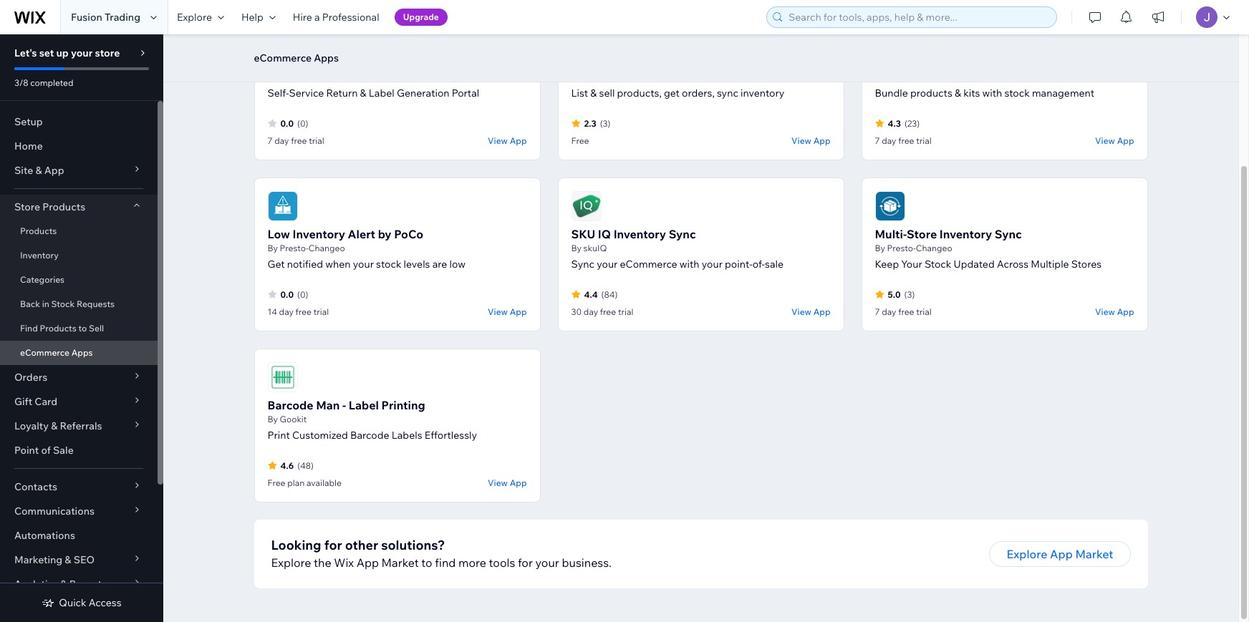Task type: vqa. For each thing, say whether or not it's contained in the screenshot.


Task type: locate. For each thing, give the bounding box(es) containing it.
a
[[314, 11, 320, 24]]

app for multiorders
[[813, 135, 830, 146]]

& inside by presto-changeo bundle products & kits with stock management
[[955, 87, 961, 100]]

1 horizontal spatial stock
[[924, 258, 951, 271]]

14 day free trial
[[267, 307, 329, 317]]

7 for aftership returns center
[[267, 135, 273, 146]]

sku iq inventory sync by skuiq sync your ecommerce with your point-of-sale
[[571, 227, 784, 271]]

presto- up notified
[[280, 243, 309, 254]]

free
[[571, 135, 589, 146], [267, 478, 285, 488]]

0 horizontal spatial ecommerce apps
[[20, 347, 93, 358]]

returns
[[323, 56, 366, 70]]

0 vertical spatial ecommerce
[[254, 52, 312, 64]]

help
[[241, 11, 263, 24]]

trial for iq
[[618, 307, 633, 317]]

1 vertical spatial 0.0 (0)
[[280, 289, 308, 300]]

day for aftership
[[274, 135, 289, 146]]

1 horizontal spatial market
[[1075, 547, 1113, 561]]

changeo up products
[[916, 72, 952, 82]]

4.3 (23)
[[888, 118, 920, 129]]

day down "4.3"
[[882, 135, 896, 146]]

available
[[306, 478, 341, 488]]

0 horizontal spatial store
[[14, 201, 40, 213]]

day for by
[[882, 135, 896, 146]]

sku
[[571, 227, 595, 241]]

trial for store
[[916, 307, 932, 317]]

ecommerce apps button
[[247, 47, 346, 69]]

free for inventory
[[295, 307, 312, 317]]

products inside find products to sell link
[[40, 323, 77, 334]]

help button
[[233, 0, 284, 34]]

7 down 'self-'
[[267, 135, 273, 146]]

aftership
[[267, 56, 321, 70]]

view for presto-
[[1095, 135, 1115, 146]]

(3) right "5.0"
[[904, 289, 915, 300]]

products down store products
[[20, 226, 57, 236]]

0 horizontal spatial free
[[267, 478, 285, 488]]

2 (0) from the top
[[297, 289, 308, 300]]

7 day free trial down "service"
[[267, 135, 324, 146]]

0 vertical spatial label
[[369, 87, 394, 100]]

free down 2.3
[[571, 135, 589, 146]]

view app button for man
[[488, 476, 527, 489]]

view app for presto-
[[1095, 135, 1134, 146]]

& right site
[[35, 164, 42, 177]]

your left "point-"
[[702, 258, 723, 271]]

1 horizontal spatial to
[[421, 556, 432, 570]]

ecommerce apps up aftership
[[254, 52, 339, 64]]

2.3
[[584, 118, 596, 129]]

1 horizontal spatial ecommerce
[[254, 52, 312, 64]]

0.0 down 'self-'
[[280, 118, 294, 129]]

0 vertical spatial 0.0 (0)
[[280, 118, 308, 129]]

-
[[342, 398, 346, 413]]

1 horizontal spatial explore
[[271, 556, 311, 570]]

app inside looking for other solutions? explore the wix app market to find more tools for your business.
[[356, 556, 379, 570]]

by up bundle
[[875, 72, 885, 82]]

barcode up gookit
[[267, 398, 313, 413]]

communications
[[14, 505, 95, 518]]

your inside low inventory alert by poco by presto-changeo get notified when your stock levels are low
[[353, 258, 374, 271]]

apps inside sidebar 'element'
[[71, 347, 93, 358]]

inventory inside multi-store inventory sync by presto-changeo keep your stock updated across multiple stores
[[940, 227, 992, 241]]

presto- down multi-
[[887, 243, 916, 254]]

2 0.0 (0) from the top
[[280, 289, 308, 300]]

1 vertical spatial (3)
[[904, 289, 915, 300]]

0 horizontal spatial ecommerce
[[20, 347, 69, 358]]

1 vertical spatial with
[[680, 258, 699, 271]]

0 vertical spatial ecommerce apps
[[254, 52, 339, 64]]

products for find
[[40, 323, 77, 334]]

products
[[42, 201, 85, 213], [20, 226, 57, 236], [40, 323, 77, 334]]

inventory up notified
[[293, 227, 345, 241]]

free right 14
[[295, 307, 312, 317]]

inventory right iq
[[613, 227, 666, 241]]

free down the 5.0 (3)
[[898, 307, 914, 317]]

7 day free trial for aftership returns center
[[267, 135, 324, 146]]

products inside products "link"
[[20, 226, 57, 236]]

view app for inventory
[[488, 306, 527, 317]]

app for store
[[1117, 306, 1134, 317]]

0 horizontal spatial stock
[[376, 258, 401, 271]]

0 vertical spatial apps
[[314, 52, 339, 64]]

1 vertical spatial stock
[[51, 299, 75, 309]]

explore
[[177, 11, 212, 24], [1007, 547, 1047, 561], [271, 556, 311, 570]]

0 vertical spatial 0.0
[[280, 118, 294, 129]]

4.4
[[584, 289, 598, 300]]

point of sale
[[14, 444, 74, 457]]

2 0.0 from the top
[[280, 289, 294, 300]]

stock right 'in'
[[51, 299, 75, 309]]

to inside looking for other solutions? explore the wix app market to find more tools for your business.
[[421, 556, 432, 570]]

2 horizontal spatial sync
[[995, 227, 1022, 241]]

1 horizontal spatial apps
[[314, 52, 339, 64]]

4.3
[[888, 118, 901, 129]]

stock left levels
[[376, 258, 401, 271]]

7 for multi-store inventory sync
[[875, 307, 880, 317]]

view for multiorders
[[791, 135, 811, 146]]

1 vertical spatial 0.0
[[280, 289, 294, 300]]

free for store
[[898, 307, 914, 317]]

completed
[[30, 77, 73, 88]]

let's set up your store
[[14, 47, 120, 59]]

(3) right 2.3
[[600, 118, 611, 129]]

0 horizontal spatial market
[[381, 556, 419, 570]]

4.6 (48)
[[280, 460, 314, 471]]

portal
[[452, 87, 479, 100]]

by down sku
[[571, 243, 581, 254]]

day down 'self-'
[[274, 135, 289, 146]]

& left kits
[[955, 87, 961, 100]]

& right return at top
[[360, 87, 366, 100]]

app inside button
[[1050, 547, 1073, 561]]

0 horizontal spatial apps
[[71, 347, 93, 358]]

low inventory alert by poco icon image
[[267, 191, 298, 221]]

trial down (23)
[[916, 135, 932, 146]]

free down "service"
[[291, 135, 307, 146]]

& left seo
[[65, 554, 71, 566]]

requests
[[77, 299, 115, 309]]

0.0 (0) for aftership
[[280, 118, 308, 129]]

14
[[267, 307, 277, 317]]

to left the sell on the bottom left
[[78, 323, 87, 334]]

trial
[[309, 135, 324, 146], [916, 135, 932, 146], [313, 307, 329, 317], [618, 307, 633, 317], [916, 307, 932, 317]]

find
[[435, 556, 456, 570]]

by down low
[[267, 243, 278, 254]]

inventory up updated
[[940, 227, 992, 241]]

changeo up when
[[308, 243, 345, 254]]

label inside aftership returns center by aftership self-service return & label generation portal
[[369, 87, 394, 100]]

0.0 (0) up the 14 day free trial
[[280, 289, 308, 300]]

stores
[[1071, 258, 1102, 271]]

0 vertical spatial (3)
[[600, 118, 611, 129]]

explore app market
[[1007, 547, 1113, 561]]

store
[[95, 47, 120, 59]]

7
[[267, 135, 273, 146], [875, 135, 880, 146], [875, 307, 880, 317]]

by
[[267, 72, 278, 82], [571, 72, 581, 82], [875, 72, 885, 82], [267, 243, 278, 254], [571, 243, 581, 254], [875, 243, 885, 254], [267, 414, 278, 425]]

home
[[14, 140, 43, 153]]

find
[[20, 323, 38, 334]]

1 horizontal spatial free
[[571, 135, 589, 146]]

2 vertical spatial ecommerce
[[20, 347, 69, 358]]

(0) for aftership
[[297, 118, 308, 129]]

& up quick
[[60, 578, 67, 591]]

1 vertical spatial ecommerce
[[620, 258, 677, 271]]

trial down your
[[916, 307, 932, 317]]

1 vertical spatial ecommerce apps
[[20, 347, 93, 358]]

1 vertical spatial store
[[907, 227, 937, 241]]

store
[[14, 201, 40, 213], [907, 227, 937, 241]]

0 vertical spatial stock
[[1004, 87, 1030, 100]]

free left plan
[[267, 478, 285, 488]]

stock
[[924, 258, 951, 271], [51, 299, 75, 309]]

free down (84)
[[600, 307, 616, 317]]

for right tools
[[518, 556, 533, 570]]

1 horizontal spatial sync
[[669, 227, 696, 241]]

changeo up your
[[916, 243, 952, 254]]

0 horizontal spatial explore
[[177, 11, 212, 24]]

bundles & connected inventory icon image
[[875, 20, 905, 50]]

store inside dropdown button
[[14, 201, 40, 213]]

of
[[41, 444, 51, 457]]

label down center
[[369, 87, 394, 100]]

& inside by multiorders solutions list & sell products, get orders, sync inventory
[[590, 87, 597, 100]]

1 vertical spatial label
[[349, 398, 379, 413]]

day right 30
[[584, 307, 598, 317]]

0 vertical spatial stock
[[924, 258, 951, 271]]

view app button for presto-
[[1095, 134, 1134, 147]]

back in stock requests link
[[0, 292, 158, 317]]

products for store
[[42, 201, 85, 213]]

professional
[[322, 11, 379, 24]]

1 vertical spatial free
[[267, 478, 285, 488]]

0 vertical spatial for
[[324, 537, 342, 554]]

plan
[[287, 478, 305, 488]]

day right 14
[[279, 307, 294, 317]]

1 vertical spatial stock
[[376, 258, 401, 271]]

0.0 (0)
[[280, 118, 308, 129], [280, 289, 308, 300]]

ecommerce apps for ecommerce apps link
[[20, 347, 93, 358]]

0 horizontal spatial stock
[[51, 299, 75, 309]]

the
[[314, 556, 331, 570]]

1 horizontal spatial (3)
[[904, 289, 915, 300]]

with
[[982, 87, 1002, 100], [680, 258, 699, 271]]

view app button for iq
[[791, 305, 830, 318]]

by up list
[[571, 72, 581, 82]]

app inside dropdown button
[[44, 164, 64, 177]]

categories
[[20, 274, 65, 285]]

products down the back in stock requests on the top of the page
[[40, 323, 77, 334]]

store down site
[[14, 201, 40, 213]]

inventory inside low inventory alert by poco by presto-changeo get notified when your stock levels are low
[[293, 227, 345, 241]]

your right up
[[71, 47, 93, 59]]

free down 4.3 (23)
[[898, 135, 914, 146]]

changeo inside low inventory alert by poco by presto-changeo get notified when your stock levels are low
[[308, 243, 345, 254]]

2 vertical spatial products
[[40, 323, 77, 334]]

by up keep
[[875, 243, 885, 254]]

trial down "service"
[[309, 135, 324, 146]]

apps for ecommerce apps button
[[314, 52, 339, 64]]

view app button for store
[[1095, 305, 1134, 318]]

30 day free trial
[[571, 307, 633, 317]]

0 horizontal spatial with
[[680, 258, 699, 271]]

alert
[[348, 227, 375, 241]]

bundle
[[875, 87, 908, 100]]

by inside the barcode man - label printing by gookit print customized barcode labels effortlessly
[[267, 414, 278, 425]]

view app for man
[[488, 477, 527, 488]]

0 vertical spatial store
[[14, 201, 40, 213]]

products up products "link"
[[42, 201, 85, 213]]

view app for iq
[[791, 306, 830, 317]]

7 down keep
[[875, 307, 880, 317]]

0 vertical spatial with
[[982, 87, 1002, 100]]

0 horizontal spatial (3)
[[600, 118, 611, 129]]

by up print
[[267, 414, 278, 425]]

explore app market button
[[989, 541, 1130, 567]]

0 horizontal spatial for
[[324, 537, 342, 554]]

skuiq
[[583, 243, 607, 254]]

with right kits
[[982, 87, 1002, 100]]

0 vertical spatial free
[[571, 135, 589, 146]]

0.0 (0) down "service"
[[280, 118, 308, 129]]

quick access button
[[42, 597, 122, 609]]

ecommerce apps inside sidebar 'element'
[[20, 347, 93, 358]]

for up the
[[324, 537, 342, 554]]

0 vertical spatial barcode
[[267, 398, 313, 413]]

view app
[[488, 135, 527, 146], [791, 135, 830, 146], [1095, 135, 1134, 146], [488, 306, 527, 317], [791, 306, 830, 317], [1095, 306, 1134, 317], [488, 477, 527, 488]]

3/8 completed
[[14, 77, 73, 88]]

1 horizontal spatial ecommerce apps
[[254, 52, 339, 64]]

1 vertical spatial (0)
[[297, 289, 308, 300]]

by inside sku iq inventory sync by skuiq sync your ecommerce with your point-of-sale
[[571, 243, 581, 254]]

explore for explore app market
[[1007, 547, 1047, 561]]

your right when
[[353, 258, 374, 271]]

7 day free trial for multi-store inventory sync
[[875, 307, 932, 317]]

trial right 30
[[618, 307, 633, 317]]

apps up aftership
[[314, 52, 339, 64]]

explore inside 'explore app market' button
[[1007, 547, 1047, 561]]

1 vertical spatial barcode
[[350, 429, 389, 442]]

app for iq
[[813, 306, 830, 317]]

0 vertical spatial products
[[42, 201, 85, 213]]

sale
[[53, 444, 74, 457]]

inventory
[[741, 87, 784, 100]]

looking
[[271, 537, 321, 554]]

find products to sell link
[[0, 317, 158, 341]]

with inside by presto-changeo bundle products & kits with stock management
[[982, 87, 1002, 100]]

0 vertical spatial to
[[78, 323, 87, 334]]

view app for store
[[1095, 306, 1134, 317]]

to
[[78, 323, 87, 334], [421, 556, 432, 570]]

multi-store inventory sync by presto-changeo keep your stock updated across multiple stores
[[875, 227, 1102, 271]]

products inside store products dropdown button
[[42, 201, 85, 213]]

0.0 up the 14 day free trial
[[280, 289, 294, 300]]

view app button
[[488, 134, 527, 147], [791, 134, 830, 147], [1095, 134, 1134, 147], [488, 305, 527, 318], [791, 305, 830, 318], [1095, 305, 1134, 318], [488, 476, 527, 489]]

point
[[14, 444, 39, 457]]

0.0 for aftership
[[280, 118, 294, 129]]

1 horizontal spatial barcode
[[350, 429, 389, 442]]

0 vertical spatial (0)
[[297, 118, 308, 129]]

0.0 for low
[[280, 289, 294, 300]]

by inside multi-store inventory sync by presto-changeo keep your stock updated across multiple stores
[[875, 243, 885, 254]]

apps for ecommerce apps link
[[71, 347, 93, 358]]

(3) for multiorders
[[600, 118, 611, 129]]

get
[[267, 258, 285, 271]]

ecommerce inside button
[[254, 52, 312, 64]]

by up 'self-'
[[267, 72, 278, 82]]

1 vertical spatial apps
[[71, 347, 93, 358]]

inventory up categories
[[20, 250, 59, 261]]

(23)
[[904, 118, 920, 129]]

with left "point-"
[[680, 258, 699, 271]]

1 (0) from the top
[[297, 118, 308, 129]]

presto- up bundle
[[887, 72, 916, 82]]

1 horizontal spatial store
[[907, 227, 937, 241]]

your left business.
[[535, 556, 559, 570]]

7 day free trial down the 5.0 (3)
[[875, 307, 932, 317]]

sync
[[669, 227, 696, 241], [995, 227, 1022, 241], [571, 258, 594, 271]]

ecommerce inside sidebar 'element'
[[20, 347, 69, 358]]

day for low
[[279, 307, 294, 317]]

stock inside low inventory alert by poco by presto-changeo get notified when your stock levels are low
[[376, 258, 401, 271]]

trial for returns
[[309, 135, 324, 146]]

2 horizontal spatial ecommerce
[[620, 258, 677, 271]]

sync for sku iq inventory sync
[[669, 227, 696, 241]]

setup link
[[0, 110, 158, 134]]

label right -
[[349, 398, 379, 413]]

0 horizontal spatial to
[[78, 323, 87, 334]]

stock right your
[[924, 258, 951, 271]]

trial right 14
[[313, 307, 329, 317]]

by inside aftership returns center by aftership self-service return & label generation portal
[[267, 72, 278, 82]]

(0) down "service"
[[297, 118, 308, 129]]

loyalty
[[14, 420, 49, 433]]

to left find
[[421, 556, 432, 570]]

day down "5.0"
[[882, 307, 896, 317]]

1 0.0 from the top
[[280, 118, 294, 129]]

1 vertical spatial to
[[421, 556, 432, 570]]

(0) up the 14 day free trial
[[297, 289, 308, 300]]

center
[[369, 56, 406, 70]]

market
[[1075, 547, 1113, 561], [381, 556, 419, 570]]

1 vertical spatial for
[[518, 556, 533, 570]]

1 0.0 (0) from the top
[[280, 118, 308, 129]]

1 horizontal spatial stock
[[1004, 87, 1030, 100]]

app for inventory
[[510, 306, 527, 317]]

stock inside back in stock requests link
[[51, 299, 75, 309]]

marketing & seo
[[14, 554, 95, 566]]

by
[[378, 227, 392, 241]]

apps down find products to sell link
[[71, 347, 93, 358]]

1 horizontal spatial with
[[982, 87, 1002, 100]]

view app for multiorders
[[791, 135, 830, 146]]

& left sell
[[590, 87, 597, 100]]

barcode left 'labels'
[[350, 429, 389, 442]]

categories link
[[0, 268, 158, 292]]

sync inside multi-store inventory sync by presto-changeo keep your stock updated across multiple stores
[[995, 227, 1022, 241]]

1 vertical spatial products
[[20, 226, 57, 236]]

products
[[910, 87, 952, 100]]

2 horizontal spatial explore
[[1007, 547, 1047, 561]]

ecommerce apps inside button
[[254, 52, 339, 64]]

ecommerce apps down find products to sell
[[20, 347, 93, 358]]

free for returns
[[291, 135, 307, 146]]

ecommerce apps link
[[0, 341, 158, 365]]

4.4 (84)
[[584, 289, 618, 300]]

apps inside button
[[314, 52, 339, 64]]

stock right kits
[[1004, 87, 1030, 100]]

store up your
[[907, 227, 937, 241]]

free for free
[[571, 135, 589, 146]]



Task type: describe. For each thing, give the bounding box(es) containing it.
in
[[42, 299, 49, 309]]

ecommerce for ecommerce apps button
[[254, 52, 312, 64]]

point-
[[725, 258, 753, 271]]

view for inventory
[[488, 306, 508, 317]]

set
[[39, 47, 54, 59]]

low
[[449, 258, 466, 271]]

0.0 (0) for low
[[280, 289, 308, 300]]

view for iq
[[791, 306, 811, 317]]

contacts button
[[0, 475, 158, 499]]

sell
[[599, 87, 615, 100]]

0 horizontal spatial barcode
[[267, 398, 313, 413]]

print
[[267, 429, 290, 442]]

business.
[[562, 556, 612, 570]]

customized
[[292, 429, 348, 442]]

orders,
[[682, 87, 715, 100]]

let's
[[14, 47, 37, 59]]

aftership returns center by aftership self-service return & label generation portal
[[267, 56, 479, 100]]

sync for multi-store inventory sync
[[995, 227, 1022, 241]]

ecommerce inside sku iq inventory sync by skuiq sync your ecommerce with your point-of-sale
[[620, 258, 677, 271]]

presto- inside by presto-changeo bundle products & kits with stock management
[[887, 72, 916, 82]]

site & app button
[[0, 158, 158, 183]]

presto- inside multi-store inventory sync by presto-changeo keep your stock updated across multiple stores
[[887, 243, 916, 254]]

with inside sku iq inventory sync by skuiq sync your ecommerce with your point-of-sale
[[680, 258, 699, 271]]

management
[[1032, 87, 1094, 100]]

upgrade
[[403, 11, 439, 22]]

low inventory alert by poco by presto-changeo get notified when your stock levels are low
[[267, 227, 466, 271]]

seo
[[74, 554, 95, 566]]

stock inside multi-store inventory sync by presto-changeo keep your stock updated across multiple stores
[[924, 258, 951, 271]]

view app button for inventory
[[488, 305, 527, 318]]

list
[[571, 87, 588, 100]]

by inside low inventory alert by poco by presto-changeo get notified when your stock levels are low
[[267, 243, 278, 254]]

view for man
[[488, 477, 508, 488]]

trading
[[105, 11, 140, 24]]

gookit
[[280, 414, 307, 425]]

5.0 (3)
[[888, 289, 915, 300]]

access
[[89, 597, 122, 609]]

low
[[267, 227, 290, 241]]

analytics & reports button
[[0, 572, 158, 597]]

2.3 (3)
[[584, 118, 611, 129]]

inventory inside sidebar 'element'
[[20, 250, 59, 261]]

hire a professional
[[293, 11, 379, 24]]

0 horizontal spatial sync
[[571, 258, 594, 271]]

free for free plan available
[[267, 478, 285, 488]]

barcode man - label printing icon image
[[267, 362, 298, 392]]

explore for explore
[[177, 11, 212, 24]]

multiorders
[[583, 72, 630, 82]]

presto- inside low inventory alert by poco by presto-changeo get notified when your stock levels are low
[[280, 243, 309, 254]]

other
[[345, 537, 378, 554]]

notified
[[287, 258, 323, 271]]

free for presto-
[[898, 135, 914, 146]]

trial for presto-
[[916, 135, 932, 146]]

site & app
[[14, 164, 64, 177]]

of-
[[753, 258, 765, 271]]

changeo inside by presto-changeo bundle products & kits with stock management
[[916, 72, 952, 82]]

looking for other solutions? explore the wix app market to find more tools for your business.
[[271, 537, 612, 570]]

(3) for store
[[904, 289, 915, 300]]

changeo inside multi-store inventory sync by presto-changeo keep your stock updated across multiple stores
[[916, 243, 952, 254]]

multi-store inventory sync icon image
[[875, 191, 905, 221]]

multi-
[[875, 227, 907, 241]]

levels
[[404, 258, 430, 271]]

find products to sell
[[20, 323, 104, 334]]

aftership returns center icon image
[[267, 20, 298, 50]]

view for returns
[[488, 135, 508, 146]]

by inside by multiorders solutions list & sell products, get orders, sync inventory
[[571, 72, 581, 82]]

app for presto-
[[1117, 135, 1134, 146]]

ecommerce apps for ecommerce apps button
[[254, 52, 339, 64]]

market inside 'explore app market' button
[[1075, 547, 1113, 561]]

to inside sidebar 'element'
[[78, 323, 87, 334]]

explore inside looking for other solutions? explore the wix app market to find more tools for your business.
[[271, 556, 311, 570]]

setup
[[14, 115, 43, 128]]

multiple
[[1031, 258, 1069, 271]]

analytics
[[14, 578, 58, 591]]

fusion trading
[[71, 11, 140, 24]]

your down the skuiq
[[597, 258, 618, 271]]

free for iq
[[600, 307, 616, 317]]

& right loyalty
[[51, 420, 58, 433]]

home link
[[0, 134, 158, 158]]

fusion
[[71, 11, 102, 24]]

& inside aftership returns center by aftership self-service return & label generation portal
[[360, 87, 366, 100]]

marketing & seo button
[[0, 548, 158, 572]]

iq
[[598, 227, 611, 241]]

your inside sidebar 'element'
[[71, 47, 93, 59]]

products,
[[617, 87, 662, 100]]

updated
[[954, 258, 995, 271]]

inventory inside sku iq inventory sync by skuiq sync your ecommerce with your point-of-sale
[[613, 227, 666, 241]]

(84)
[[601, 289, 618, 300]]

site
[[14, 164, 33, 177]]

card
[[35, 395, 57, 408]]

quick access
[[59, 597, 122, 609]]

(0) for low
[[297, 289, 308, 300]]

market inside looking for other solutions? explore the wix app market to find more tools for your business.
[[381, 556, 419, 570]]

your
[[901, 258, 922, 271]]

label inside the barcode man - label printing by gookit print customized barcode labels effortlessly
[[349, 398, 379, 413]]

day for sku
[[584, 307, 598, 317]]

keep
[[875, 258, 899, 271]]

labels
[[392, 429, 422, 442]]

inventory link
[[0, 244, 158, 268]]

automations
[[14, 529, 75, 542]]

view app button for multiorders
[[791, 134, 830, 147]]

day for multi-
[[882, 307, 896, 317]]

poco
[[394, 227, 423, 241]]

store products
[[14, 201, 85, 213]]

app for returns
[[510, 135, 527, 146]]

sku iq inventory sync icon image
[[571, 191, 601, 221]]

view for store
[[1095, 306, 1115, 317]]

stock inside by presto-changeo bundle products & kits with stock management
[[1004, 87, 1030, 100]]

more
[[458, 556, 486, 570]]

store products button
[[0, 195, 158, 219]]

hire
[[293, 11, 312, 24]]

products link
[[0, 219, 158, 244]]

by multiorders solutions list & sell products, get orders, sync inventory
[[571, 72, 784, 100]]

7 down bundle
[[875, 135, 880, 146]]

marketing
[[14, 554, 62, 566]]

1 horizontal spatial for
[[518, 556, 533, 570]]

multiorders: wix to etsy ebay icon image
[[571, 20, 601, 50]]

quick
[[59, 597, 86, 609]]

7 day free trial down 4.3 (23)
[[875, 135, 932, 146]]

communications button
[[0, 499, 158, 524]]

view app button for returns
[[488, 134, 527, 147]]

app for man
[[510, 477, 527, 488]]

Search for tools, apps, help & more... field
[[784, 7, 1052, 27]]

your inside looking for other solutions? explore the wix app market to find more tools for your business.
[[535, 556, 559, 570]]

analytics & reports
[[14, 578, 107, 591]]

ecommerce for ecommerce apps link
[[20, 347, 69, 358]]

point of sale link
[[0, 438, 158, 463]]

reports
[[69, 578, 107, 591]]

aftership
[[280, 72, 317, 82]]

across
[[997, 258, 1029, 271]]

sidebar element
[[0, 34, 163, 622]]

store inside multi-store inventory sync by presto-changeo keep your stock updated across multiple stores
[[907, 227, 937, 241]]

when
[[325, 258, 351, 271]]

view app for returns
[[488, 135, 527, 146]]

4.6
[[280, 460, 294, 471]]

trial for inventory
[[313, 307, 329, 317]]

5.0
[[888, 289, 901, 300]]

solutions
[[632, 72, 670, 82]]

by inside by presto-changeo bundle products & kits with stock management
[[875, 72, 885, 82]]

kits
[[963, 87, 980, 100]]



